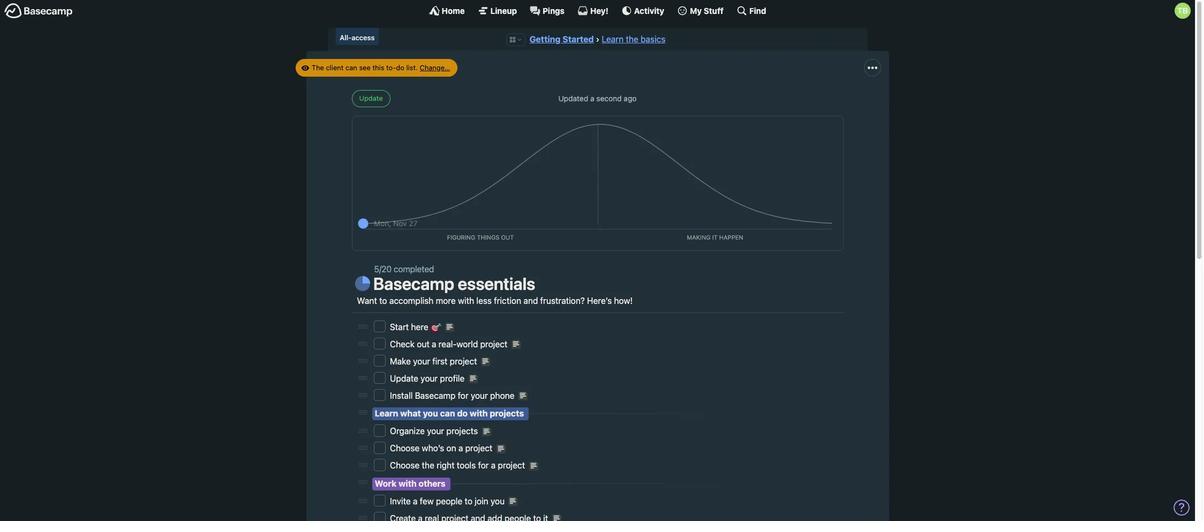 Task type: locate. For each thing, give the bounding box(es) containing it.
0 vertical spatial update
[[359, 94, 383, 103]]

change…
[[420, 63, 450, 72]]

update down see
[[359, 94, 383, 103]]

work with others
[[375, 478, 446, 488]]

basecamp essentials link
[[374, 274, 536, 294]]

the left the right
[[422, 461, 435, 470]]

choose
[[390, 443, 420, 453], [390, 461, 420, 470]]

0 vertical spatial learn
[[602, 34, 624, 44]]

choose for choose the right tools for a project
[[390, 461, 420, 470]]

hey! button
[[578, 5, 609, 16]]

with up "invite"
[[399, 478, 417, 488]]

all-
[[340, 33, 352, 42]]

basecamp down the 'update your profile' link
[[415, 391, 456, 400]]

tools
[[457, 461, 476, 470]]

0 vertical spatial the
[[626, 34, 639, 44]]

to
[[380, 296, 387, 305], [465, 496, 473, 506]]

you
[[423, 409, 438, 418], [491, 496, 505, 506]]

0 horizontal spatial update
[[359, 94, 383, 103]]

0 horizontal spatial can
[[346, 63, 357, 72]]

learn what you can do with projects
[[375, 409, 524, 418]]

start here 🎯 link
[[390, 322, 444, 332]]

update for update
[[359, 94, 383, 103]]

1 vertical spatial projects
[[447, 426, 478, 436]]

install basecamp for your phone link
[[390, 391, 517, 400]]

the
[[626, 34, 639, 44], [422, 461, 435, 470]]

first
[[433, 356, 448, 366]]

the left basics
[[626, 34, 639, 44]]

project right world
[[481, 339, 508, 349]]

projects
[[490, 409, 524, 418], [447, 426, 478, 436]]

1 horizontal spatial can
[[440, 409, 455, 418]]

second
[[597, 94, 622, 103]]

0 horizontal spatial you
[[423, 409, 438, 418]]

update inside button
[[359, 94, 383, 103]]

main element
[[0, 0, 1196, 21]]

learn down install
[[375, 409, 399, 418]]

start
[[390, 322, 409, 332]]

to right 'want'
[[380, 296, 387, 305]]

a left 'few'
[[413, 496, 418, 506]]

invite a few people to join you link
[[390, 496, 507, 506]]

0 vertical spatial can
[[346, 63, 357, 72]]

can down 'install basecamp for your phone'
[[440, 409, 455, 418]]

update for update your profile
[[390, 374, 419, 383]]

here's
[[587, 296, 612, 305]]

find
[[750, 6, 767, 15]]

check
[[390, 339, 415, 349]]

1 vertical spatial can
[[440, 409, 455, 418]]

list
[[407, 63, 416, 72]]

organize your projects link
[[390, 426, 480, 436]]

right
[[437, 461, 455, 470]]

2 choose from the top
[[390, 461, 420, 470]]

0 vertical spatial projects
[[490, 409, 524, 418]]

choose who's on a project link
[[390, 443, 495, 453]]

with
[[458, 296, 474, 305], [470, 409, 488, 418], [399, 478, 417, 488]]

you up organize your projects link
[[423, 409, 438, 418]]

1 horizontal spatial the
[[626, 34, 639, 44]]

0 horizontal spatial learn
[[375, 409, 399, 418]]

more
[[436, 296, 456, 305]]

less
[[477, 296, 492, 305]]

started
[[563, 34, 594, 44]]

update up install
[[390, 374, 419, 383]]

on
[[447, 443, 457, 453]]

your down make your first project
[[421, 374, 438, 383]]

choose up work with others
[[390, 461, 420, 470]]

›
[[596, 34, 600, 44]]

0 vertical spatial to
[[380, 296, 387, 305]]

0 horizontal spatial for
[[458, 391, 469, 400]]

a
[[591, 94, 595, 103], [432, 339, 437, 349], [459, 443, 463, 453], [491, 461, 496, 470], [413, 496, 418, 506]]

want to accomplish more with less friction and frustration? here's how!
[[357, 296, 633, 305]]

make your first project
[[390, 356, 480, 366]]

0 vertical spatial you
[[423, 409, 438, 418]]

want
[[357, 296, 377, 305]]

find button
[[737, 5, 767, 16]]

1 choose from the top
[[390, 443, 420, 453]]

choose who's on a project
[[390, 443, 495, 453]]

check out a real-world project link
[[390, 339, 510, 349]]

0 horizontal spatial the
[[422, 461, 435, 470]]

to left 'join'
[[465, 496, 473, 506]]

your
[[413, 356, 430, 366], [421, 374, 438, 383], [471, 391, 488, 400], [427, 426, 444, 436]]

all-access element
[[336, 28, 379, 45]]

projects up on
[[447, 426, 478, 436]]

1 horizontal spatial do
[[457, 409, 468, 418]]

0 vertical spatial do
[[396, 63, 405, 72]]

how!
[[614, 296, 633, 305]]

with down 'install basecamp for your phone'
[[470, 409, 488, 418]]

basecamp up accomplish
[[374, 274, 455, 294]]

updated
[[559, 94, 589, 103]]

for down profile
[[458, 391, 469, 400]]

1 horizontal spatial learn
[[602, 34, 624, 44]]

others
[[419, 478, 446, 488]]

all-access
[[340, 33, 375, 42]]

choose the right tools for a project link
[[390, 461, 528, 470]]

activity link
[[622, 5, 665, 16]]

you right 'join'
[[491, 496, 505, 506]]

breadcrumb element
[[328, 28, 868, 51]]

project up tools
[[466, 443, 493, 453]]

the inside 'breadcrumb' element
[[626, 34, 639, 44]]

1 vertical spatial learn
[[375, 409, 399, 418]]

stuff
[[704, 6, 724, 15]]

your for first
[[413, 356, 430, 366]]

learn right ›
[[602, 34, 624, 44]]

5/20 completed
[[374, 264, 434, 274]]

.
[[416, 63, 418, 72]]

🎯
[[431, 322, 442, 332]]

getting
[[530, 34, 561, 44]]

1 horizontal spatial update
[[390, 374, 419, 383]]

1 horizontal spatial for
[[478, 461, 489, 470]]

activity
[[635, 6, 665, 15]]

frustration?
[[541, 296, 585, 305]]

projects down phone
[[490, 409, 524, 418]]

start here 🎯
[[390, 322, 444, 332]]

learn
[[602, 34, 624, 44], [375, 409, 399, 418]]

your up who's
[[427, 426, 444, 436]]

update
[[359, 94, 383, 103], [390, 374, 419, 383]]

1 horizontal spatial to
[[465, 496, 473, 506]]

with left the less
[[458, 296, 474, 305]]

join
[[475, 496, 489, 506]]

can left see
[[346, 63, 357, 72]]

a right tools
[[491, 461, 496, 470]]

a left second
[[591, 94, 595, 103]]

do left list
[[396, 63, 405, 72]]

tim burton image
[[1175, 3, 1192, 19]]

1 horizontal spatial you
[[491, 496, 505, 506]]

1 vertical spatial update
[[390, 374, 419, 383]]

1 vertical spatial choose
[[390, 461, 420, 470]]

update your profile link
[[390, 374, 467, 383]]

do down the install basecamp for your phone link
[[457, 409, 468, 418]]

for right tools
[[478, 461, 489, 470]]

invite
[[390, 496, 411, 506]]

0 vertical spatial for
[[458, 391, 469, 400]]

0 vertical spatial choose
[[390, 443, 420, 453]]

learn the basics link
[[602, 34, 666, 44]]

your down out
[[413, 356, 430, 366]]

› learn the basics
[[596, 34, 666, 44]]

project right tools
[[498, 461, 525, 470]]

1 vertical spatial do
[[457, 409, 468, 418]]

lineup
[[491, 6, 517, 15]]

essentials
[[458, 274, 536, 294]]

basecamp
[[374, 274, 455, 294], [415, 391, 456, 400]]

1 vertical spatial you
[[491, 496, 505, 506]]

can
[[346, 63, 357, 72], [440, 409, 455, 418]]

make
[[390, 356, 411, 366]]

do
[[396, 63, 405, 72], [457, 409, 468, 418]]

choose down organize
[[390, 443, 420, 453]]

your for profile
[[421, 374, 438, 383]]



Task type: describe. For each thing, give the bounding box(es) containing it.
client
[[326, 63, 344, 72]]

completed
[[394, 264, 434, 274]]

basics
[[641, 34, 666, 44]]

5/20 completed link
[[374, 264, 434, 274]]

my stuff button
[[678, 5, 724, 16]]

1 vertical spatial basecamp
[[415, 391, 456, 400]]

to-
[[387, 63, 396, 72]]

0 vertical spatial basecamp
[[374, 274, 455, 294]]

update your profile
[[390, 374, 467, 383]]

install basecamp for your phone
[[390, 391, 517, 400]]

0 horizontal spatial to
[[380, 296, 387, 305]]

pings
[[543, 6, 565, 15]]

a right out
[[432, 339, 437, 349]]

1 vertical spatial to
[[465, 496, 473, 506]]

what
[[401, 409, 421, 418]]

0 horizontal spatial do
[[396, 63, 405, 72]]

the client can see this to-do list . change…
[[312, 63, 450, 72]]

organize your projects
[[390, 426, 480, 436]]

learn what you can do with projects link
[[375, 409, 524, 418]]

see
[[359, 63, 371, 72]]

few
[[420, 496, 434, 506]]

profile
[[440, 374, 465, 383]]

0 vertical spatial with
[[458, 296, 474, 305]]

phone
[[490, 391, 515, 400]]

getting started link
[[530, 34, 594, 44]]

1 vertical spatial for
[[478, 461, 489, 470]]

my
[[690, 6, 702, 15]]

work
[[375, 478, 397, 488]]

getting started
[[530, 34, 594, 44]]

learn inside 'breadcrumb' element
[[602, 34, 624, 44]]

your for projects
[[427, 426, 444, 436]]

project down world
[[450, 356, 477, 366]]

hey!
[[591, 6, 609, 15]]

install
[[390, 391, 413, 400]]

1 horizontal spatial projects
[[490, 409, 524, 418]]

make your first project link
[[390, 356, 480, 366]]

choose for choose who's on a project
[[390, 443, 420, 453]]

the
[[312, 63, 324, 72]]

1 vertical spatial the
[[422, 461, 435, 470]]

your left phone
[[471, 391, 488, 400]]

friction
[[494, 296, 522, 305]]

and
[[524, 296, 538, 305]]

basecamp essentials
[[374, 274, 536, 294]]

pings button
[[530, 5, 565, 16]]

real-
[[439, 339, 457, 349]]

people
[[436, 496, 463, 506]]

invite a few people to join you
[[390, 496, 507, 506]]

change… link
[[420, 63, 450, 72]]

my stuff
[[690, 6, 724, 15]]

a second ago element
[[591, 94, 637, 103]]

here
[[411, 322, 429, 332]]

access
[[352, 33, 375, 42]]

updated a second ago
[[559, 94, 637, 103]]

check out a real-world project
[[390, 339, 510, 349]]

this
[[373, 63, 385, 72]]

switch accounts image
[[4, 3, 73, 19]]

choose the right tools for a project
[[390, 461, 528, 470]]

world
[[457, 339, 478, 349]]

0 horizontal spatial projects
[[447, 426, 478, 436]]

a right on
[[459, 443, 463, 453]]

update button
[[352, 90, 391, 107]]

who's
[[422, 443, 445, 453]]

out
[[417, 339, 430, 349]]

accomplish
[[390, 296, 434, 305]]

home
[[442, 6, 465, 15]]

2 vertical spatial with
[[399, 478, 417, 488]]

1 vertical spatial with
[[470, 409, 488, 418]]

organize
[[390, 426, 425, 436]]

ago
[[624, 94, 637, 103]]

work with others link
[[375, 478, 446, 488]]

5/20
[[374, 264, 392, 274]]

lineup link
[[478, 5, 517, 16]]



Task type: vqa. For each thing, say whether or not it's contained in the screenshot.
Sarah Silvers icon
no



